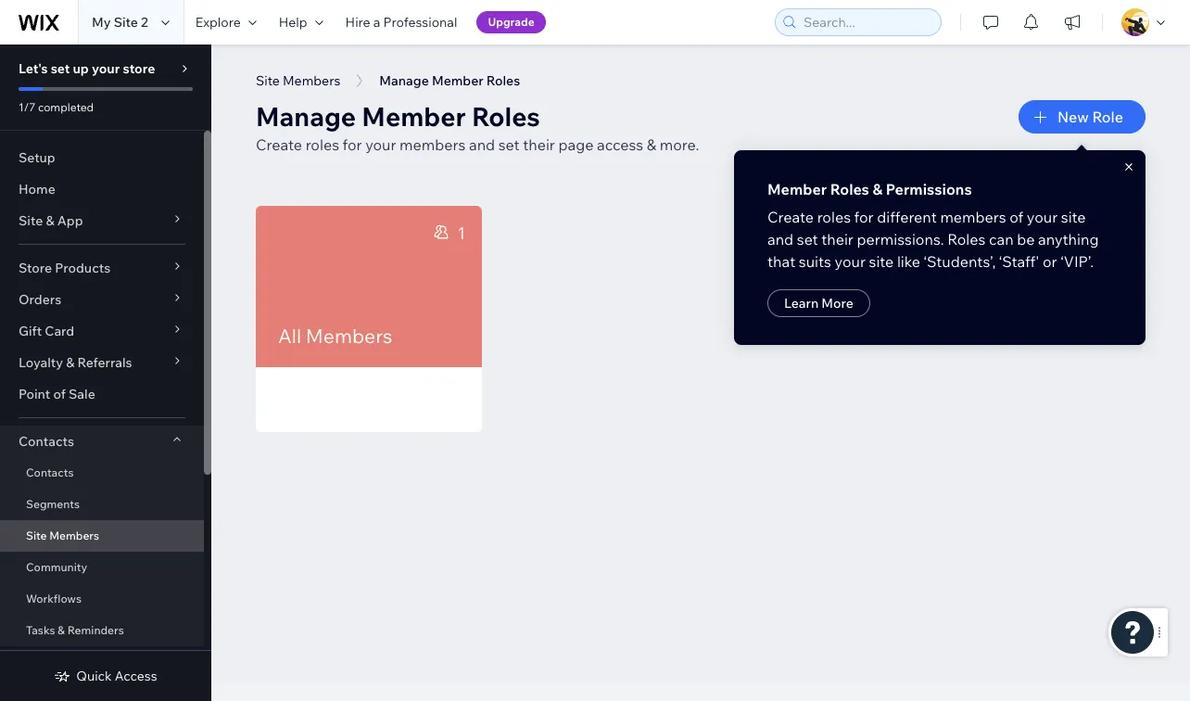 Task type: vqa. For each thing, say whether or not it's contained in the screenshot.
Jacob Simon
no



Task type: describe. For each thing, give the bounding box(es) containing it.
create inside member roles & permissions create roles for different members of your site and set their permissions. roles can be anything that suits your site like 'students', 'staff' or 'vip'.
[[768, 208, 814, 226]]

orders button
[[0, 284, 204, 315]]

& for referrals
[[66, 354, 75, 371]]

quick access
[[76, 668, 157, 684]]

store
[[123, 60, 155, 77]]

setup link
[[0, 142, 204, 173]]

1 vertical spatial members
[[306, 324, 393, 348]]

site for "site members" link
[[26, 529, 47, 543]]

sale
[[69, 386, 95, 403]]

1 vertical spatial roles
[[831, 180, 870, 198]]

home
[[19, 181, 55, 198]]

loyalty & referrals
[[19, 354, 132, 371]]

card
[[45, 323, 74, 339]]

completed
[[38, 100, 94, 114]]

quick
[[76, 668, 112, 684]]

role
[[1093, 108, 1124, 126]]

site left 2
[[114, 14, 138, 31]]

roles inside manage member roles create roles for your members and set their page access & more.
[[472, 100, 540, 133]]

loyalty
[[19, 354, 63, 371]]

hire a professional
[[346, 14, 458, 31]]

'students',
[[924, 252, 996, 271]]

members for "site members" link
[[49, 529, 99, 543]]

site members for site members button
[[256, 72, 341, 89]]

different
[[878, 208, 937, 226]]

'vip'.
[[1061, 252, 1095, 271]]

tasks
[[26, 623, 55, 637]]

& inside manage member roles create roles for your members and set their page access & more.
[[647, 135, 657, 154]]

tasks & reminders
[[26, 623, 124, 637]]

setup
[[19, 149, 55, 166]]

community link
[[0, 552, 204, 583]]

upgrade button
[[477, 11, 546, 33]]

set inside manage member roles create roles for your members and set their page access & more.
[[499, 135, 520, 154]]

my
[[92, 14, 111, 31]]

& inside member roles & permissions create roles for different members of your site and set their permissions. roles can be anything that suits your site like 'students', 'staff' or 'vip'.
[[873, 180, 883, 198]]

site & app
[[19, 212, 83, 229]]

workflows
[[26, 592, 82, 606]]

store products button
[[0, 252, 204, 284]]

site members button
[[247, 67, 350, 95]]

permissions.
[[857, 230, 945, 249]]

create inside manage member roles create roles for your members and set their page access & more.
[[256, 135, 302, 154]]

access
[[597, 135, 644, 154]]

& for reminders
[[58, 623, 65, 637]]

member roles & permissions create roles for different members of your site and set their permissions. roles can be anything that suits your site like 'students', 'staff' or 'vip'.
[[768, 180, 1099, 271]]

1/7 completed
[[19, 100, 94, 114]]

app
[[57, 212, 83, 229]]

permissions
[[886, 180, 973, 198]]

site members link
[[0, 520, 204, 552]]

contacts for contacts link
[[26, 466, 74, 479]]

gift card button
[[0, 315, 204, 347]]

quick access button
[[54, 668, 157, 684]]

new role button
[[1019, 100, 1146, 134]]

suits
[[799, 252, 832, 271]]

roles inside manage member roles create roles for your members and set their page access & more.
[[306, 135, 339, 154]]

tasks & reminders link
[[0, 615, 204, 646]]

access
[[115, 668, 157, 684]]

site for site & app dropdown button
[[19, 212, 43, 229]]

up
[[73, 60, 89, 77]]

learn more
[[785, 295, 854, 312]]

new role
[[1058, 108, 1124, 126]]

contacts for contacts dropdown button
[[19, 433, 74, 450]]

all members
[[278, 324, 393, 348]]

'staff'
[[1000, 252, 1040, 271]]

contacts button
[[0, 426, 204, 457]]

their inside member roles & permissions create roles for different members of your site and set their permissions. roles can be anything that suits your site like 'students', 'staff' or 'vip'.
[[822, 230, 854, 249]]

segments link
[[0, 489, 204, 520]]

orders
[[19, 291, 61, 308]]

members for site members button
[[283, 72, 341, 89]]

2
[[141, 14, 148, 31]]

their inside manage member roles create roles for your members and set their page access & more.
[[523, 135, 555, 154]]

your inside manage member roles create roles for your members and set their page access & more.
[[366, 135, 397, 154]]

Search... field
[[799, 9, 936, 35]]

member inside member roles & permissions create roles for different members of your site and set their permissions. roles can be anything that suits your site like 'students', 'staff' or 'vip'.
[[768, 180, 827, 198]]

member inside manage member roles create roles for your members and set their page access & more.
[[362, 100, 466, 133]]

page
[[559, 135, 594, 154]]

workflows link
[[0, 583, 204, 615]]

gift
[[19, 323, 42, 339]]



Task type: locate. For each thing, give the bounding box(es) containing it.
help
[[279, 14, 308, 31]]

0 horizontal spatial member
[[362, 100, 466, 133]]

0 vertical spatial of
[[1010, 208, 1024, 226]]

& right loyalty
[[66, 354, 75, 371]]

1 vertical spatial roles
[[818, 208, 851, 226]]

1 horizontal spatial and
[[768, 230, 794, 249]]

site inside site & app dropdown button
[[19, 212, 43, 229]]

and inside manage member roles create roles for your members and set their page access & more.
[[469, 135, 495, 154]]

0 horizontal spatial create
[[256, 135, 302, 154]]

site members up community
[[26, 529, 99, 543]]

0 horizontal spatial their
[[523, 135, 555, 154]]

all
[[278, 324, 302, 348]]

site up manage
[[256, 72, 280, 89]]

can
[[990, 230, 1014, 249]]

site members up manage
[[256, 72, 341, 89]]

contacts up segments
[[26, 466, 74, 479]]

0 vertical spatial create
[[256, 135, 302, 154]]

0 horizontal spatial members
[[400, 135, 466, 154]]

& inside dropdown button
[[46, 212, 54, 229]]

& left more.
[[647, 135, 657, 154]]

1 vertical spatial contacts
[[26, 466, 74, 479]]

roles
[[306, 135, 339, 154], [818, 208, 851, 226]]

contacts down point of sale
[[19, 433, 74, 450]]

2 vertical spatial roles
[[948, 230, 986, 249]]

1 horizontal spatial their
[[822, 230, 854, 249]]

1 horizontal spatial create
[[768, 208, 814, 226]]

members
[[400, 135, 466, 154], [941, 208, 1007, 226]]

reminders
[[67, 623, 124, 637]]

roles inside member roles & permissions create roles for different members of your site and set their permissions. roles can be anything that suits your site like 'students', 'staff' or 'vip'.
[[818, 208, 851, 226]]

sidebar element
[[0, 45, 211, 701]]

1 horizontal spatial set
[[499, 135, 520, 154]]

& inside popup button
[[66, 354, 75, 371]]

set inside sidebar 'element'
[[51, 60, 70, 77]]

my site 2
[[92, 14, 148, 31]]

create
[[256, 135, 302, 154], [768, 208, 814, 226]]

site left like
[[869, 252, 894, 271]]

for inside manage member roles create roles for your members and set their page access & more.
[[343, 135, 362, 154]]

2 vertical spatial members
[[49, 529, 99, 543]]

let's
[[19, 60, 48, 77]]

2 horizontal spatial roles
[[948, 230, 986, 249]]

site inside "site members" link
[[26, 529, 47, 543]]

hire a professional link
[[334, 0, 469, 45]]

gift card
[[19, 323, 74, 339]]

your
[[92, 60, 120, 77], [366, 135, 397, 154], [1027, 208, 1058, 226], [835, 252, 866, 271]]

upgrade
[[488, 15, 535, 29]]

2 horizontal spatial set
[[797, 230, 819, 249]]

their left the page
[[523, 135, 555, 154]]

0 vertical spatial roles
[[306, 135, 339, 154]]

set left the page
[[499, 135, 520, 154]]

point of sale
[[19, 386, 95, 403]]

site members inside button
[[256, 72, 341, 89]]

manage member roles create roles for your members and set their page access & more.
[[256, 100, 700, 154]]

like
[[898, 252, 921, 271]]

manage
[[256, 100, 356, 133]]

of inside member roles & permissions create roles for different members of your site and set their permissions. roles can be anything that suits your site like 'students', 'staff' or 'vip'.
[[1010, 208, 1024, 226]]

and inside member roles & permissions create roles for different members of your site and set their permissions. roles can be anything that suits your site like 'students', 'staff' or 'vip'.
[[768, 230, 794, 249]]

members inside button
[[283, 72, 341, 89]]

segments
[[26, 497, 80, 511]]

0 vertical spatial site
[[1062, 208, 1087, 226]]

explore
[[195, 14, 241, 31]]

set
[[51, 60, 70, 77], [499, 135, 520, 154], [797, 230, 819, 249]]

0 horizontal spatial site
[[869, 252, 894, 271]]

1 horizontal spatial site members
[[256, 72, 341, 89]]

site inside site members button
[[256, 72, 280, 89]]

point
[[19, 386, 50, 403]]

that
[[768, 252, 796, 271]]

members right all
[[306, 324, 393, 348]]

products
[[55, 260, 111, 276]]

referrals
[[77, 354, 132, 371]]

a
[[374, 14, 381, 31]]

of left sale
[[53, 386, 66, 403]]

more
[[822, 295, 854, 312]]

0 vertical spatial roles
[[472, 100, 540, 133]]

0 vertical spatial their
[[523, 135, 555, 154]]

create down manage
[[256, 135, 302, 154]]

more.
[[660, 135, 700, 154]]

community
[[26, 560, 87, 574]]

1 vertical spatial for
[[855, 208, 874, 226]]

& up different in the right top of the page
[[873, 180, 883, 198]]

hire
[[346, 14, 371, 31]]

1 horizontal spatial member
[[768, 180, 827, 198]]

member
[[362, 100, 466, 133], [768, 180, 827, 198]]

site up anything
[[1062, 208, 1087, 226]]

for down manage
[[343, 135, 362, 154]]

site down segments
[[26, 529, 47, 543]]

1 vertical spatial their
[[822, 230, 854, 249]]

your inside sidebar 'element'
[[92, 60, 120, 77]]

1 vertical spatial and
[[768, 230, 794, 249]]

0 vertical spatial set
[[51, 60, 70, 77]]

1 vertical spatial create
[[768, 208, 814, 226]]

contacts
[[19, 433, 74, 450], [26, 466, 74, 479]]

1 vertical spatial members
[[941, 208, 1007, 226]]

create up 'that'
[[768, 208, 814, 226]]

for inside member roles & permissions create roles for different members of your site and set their permissions. roles can be anything that suits your site like 'students', 'staff' or 'vip'.
[[855, 208, 874, 226]]

site members for "site members" link
[[26, 529, 99, 543]]

1 horizontal spatial of
[[1010, 208, 1024, 226]]

learn
[[785, 295, 819, 312]]

and
[[469, 135, 495, 154], [768, 230, 794, 249]]

0 vertical spatial and
[[469, 135, 495, 154]]

1 horizontal spatial roles
[[831, 180, 870, 198]]

1 vertical spatial site
[[869, 252, 894, 271]]

1 horizontal spatial members
[[941, 208, 1007, 226]]

0 vertical spatial for
[[343, 135, 362, 154]]

site members inside sidebar 'element'
[[26, 529, 99, 543]]

set inside member roles & permissions create roles for different members of your site and set their permissions. roles can be anything that suits your site like 'students', 'staff' or 'vip'.
[[797, 230, 819, 249]]

members
[[283, 72, 341, 89], [306, 324, 393, 348], [49, 529, 99, 543]]

their up suits
[[822, 230, 854, 249]]

professional
[[384, 14, 458, 31]]

& left app
[[46, 212, 54, 229]]

site down 'home'
[[19, 212, 43, 229]]

1/7
[[19, 100, 35, 114]]

members inside member roles & permissions create roles for different members of your site and set their permissions. roles can be anything that suits your site like 'students', 'staff' or 'vip'.
[[941, 208, 1007, 226]]

0 horizontal spatial for
[[343, 135, 362, 154]]

0 vertical spatial members
[[283, 72, 341, 89]]

point of sale link
[[0, 378, 204, 410]]

roles down manage
[[306, 135, 339, 154]]

for
[[343, 135, 362, 154], [855, 208, 874, 226]]

site & app button
[[0, 205, 204, 236]]

& for app
[[46, 212, 54, 229]]

members up community
[[49, 529, 99, 543]]

contacts inside contacts dropdown button
[[19, 433, 74, 450]]

home link
[[0, 173, 204, 205]]

let's set up your store
[[19, 60, 155, 77]]

1 vertical spatial site members
[[26, 529, 99, 543]]

store products
[[19, 260, 111, 276]]

members inside sidebar 'element'
[[49, 529, 99, 543]]

&
[[647, 135, 657, 154], [873, 180, 883, 198], [46, 212, 54, 229], [66, 354, 75, 371], [58, 623, 65, 637]]

be
[[1018, 230, 1035, 249]]

0 horizontal spatial roles
[[306, 135, 339, 154]]

for up permissions.
[[855, 208, 874, 226]]

of up be
[[1010, 208, 1024, 226]]

1 horizontal spatial roles
[[818, 208, 851, 226]]

site members
[[256, 72, 341, 89], [26, 529, 99, 543]]

0 vertical spatial member
[[362, 100, 466, 133]]

1
[[458, 223, 466, 244]]

or
[[1043, 252, 1058, 271]]

of
[[1010, 208, 1024, 226], [53, 386, 66, 403]]

0 horizontal spatial set
[[51, 60, 70, 77]]

loyalty & referrals button
[[0, 347, 204, 378]]

contacts inside contacts link
[[26, 466, 74, 479]]

learn more button
[[768, 289, 871, 317]]

1 vertical spatial of
[[53, 386, 66, 403]]

1 horizontal spatial site
[[1062, 208, 1087, 226]]

of inside sidebar 'element'
[[53, 386, 66, 403]]

help button
[[268, 0, 334, 45]]

& right tasks
[[58, 623, 65, 637]]

their
[[523, 135, 555, 154], [822, 230, 854, 249]]

2 vertical spatial set
[[797, 230, 819, 249]]

site
[[114, 14, 138, 31], [256, 72, 280, 89], [19, 212, 43, 229], [26, 529, 47, 543]]

store
[[19, 260, 52, 276]]

0 vertical spatial site members
[[256, 72, 341, 89]]

site for site members button
[[256, 72, 280, 89]]

roles
[[472, 100, 540, 133], [831, 180, 870, 198], [948, 230, 986, 249]]

contacts link
[[0, 457, 204, 489]]

members up manage
[[283, 72, 341, 89]]

0 vertical spatial contacts
[[19, 433, 74, 450]]

0 vertical spatial members
[[400, 135, 466, 154]]

0 horizontal spatial roles
[[472, 100, 540, 133]]

1 horizontal spatial for
[[855, 208, 874, 226]]

0 horizontal spatial of
[[53, 386, 66, 403]]

set left up
[[51, 60, 70, 77]]

0 horizontal spatial site members
[[26, 529, 99, 543]]

1 vertical spatial set
[[499, 135, 520, 154]]

roles up suits
[[818, 208, 851, 226]]

set up suits
[[797, 230, 819, 249]]

new
[[1058, 108, 1090, 126]]

anything
[[1039, 230, 1099, 249]]

members inside manage member roles create roles for your members and set their page access & more.
[[400, 135, 466, 154]]

0 horizontal spatial and
[[469, 135, 495, 154]]

1 vertical spatial member
[[768, 180, 827, 198]]



